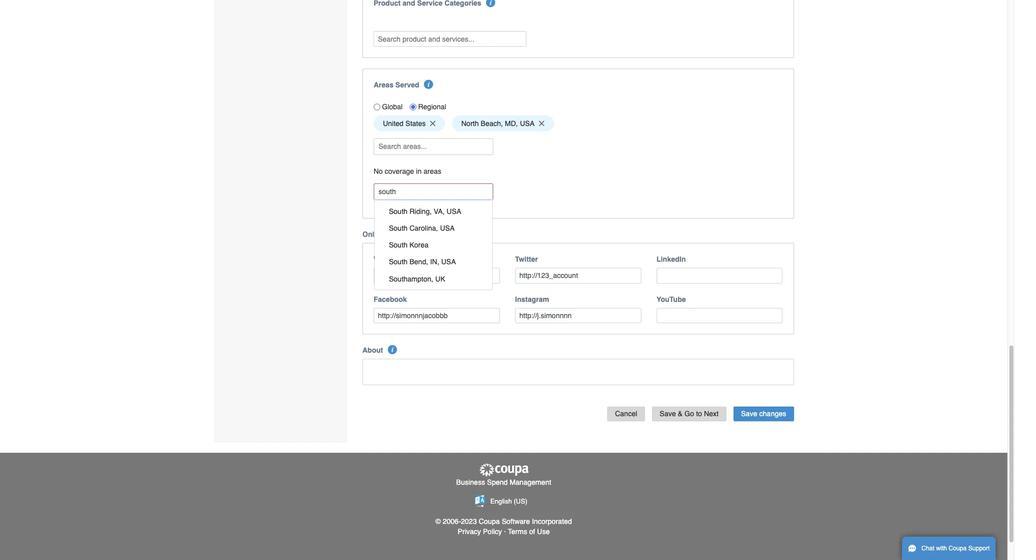 Task type: locate. For each thing, give the bounding box(es) containing it.
coupa up policy
[[479, 518, 500, 526]]

south left riding,
[[389, 208, 408, 216]]

south for south carolina, usa
[[389, 225, 408, 233]]

usa
[[520, 119, 535, 128], [447, 208, 461, 216], [440, 225, 455, 233], [441, 258, 456, 266]]

management
[[510, 479, 551, 487]]

0 horizontal spatial coupa
[[479, 518, 500, 526]]

&
[[678, 410, 683, 418]]

save inside "button"
[[741, 410, 757, 418]]

privacy
[[458, 528, 481, 536]]

go
[[685, 410, 694, 418]]

save left changes
[[741, 410, 757, 418]]

twitter
[[515, 256, 538, 264]]

About text field
[[362, 359, 794, 386]]

save left &
[[660, 410, 676, 418]]

0 horizontal spatial additional information image
[[388, 346, 397, 355]]

south carolina, usa
[[389, 225, 455, 233]]

2 vertical spatial additional information image
[[388, 346, 397, 355]]

terms of use
[[508, 528, 550, 536]]

save inside button
[[660, 410, 676, 418]]

list box
[[374, 200, 493, 291]]

south for south korea
[[389, 241, 408, 250]]

2 horizontal spatial additional information image
[[486, 0, 495, 7]]

save
[[660, 410, 676, 418], [741, 410, 757, 418]]

website
[[374, 256, 401, 264]]

use
[[537, 528, 550, 536]]

no
[[374, 167, 383, 175]]

north beach, md, usa
[[461, 119, 535, 128]]

global
[[382, 103, 403, 111]]

support
[[968, 546, 990, 553]]

2 south from the top
[[389, 225, 408, 233]]

south down 'south korea'
[[389, 258, 408, 266]]

va,
[[434, 208, 445, 216]]

usa down va,
[[440, 225, 455, 233]]

business
[[456, 479, 485, 487]]

privacy policy
[[458, 528, 502, 536]]

1 horizontal spatial additional information image
[[423, 230, 432, 239]]

additional information image
[[424, 80, 433, 89]]

save for save changes
[[741, 410, 757, 418]]

privacy policy link
[[458, 528, 502, 536]]

areas served
[[374, 81, 419, 89]]

Instagram text field
[[515, 308, 641, 324]]

coupa
[[479, 518, 500, 526], [949, 546, 967, 553]]

coverage
[[385, 167, 414, 175]]

1 horizontal spatial coupa
[[949, 546, 967, 553]]

3 south from the top
[[389, 241, 408, 250]]

north beach, md, usa option
[[452, 116, 554, 131]]

riding,
[[410, 208, 432, 216]]

1 vertical spatial additional information image
[[423, 230, 432, 239]]

usa right va,
[[447, 208, 461, 216]]

1 save from the left
[[660, 410, 676, 418]]

usa inside north beach, md, usa option
[[520, 119, 535, 128]]

additional information image
[[486, 0, 495, 7], [423, 230, 432, 239], [388, 346, 397, 355]]

areas
[[424, 167, 441, 175]]

usa right md,
[[520, 119, 535, 128]]

coupa inside chat with coupa support button
[[949, 546, 967, 553]]

4 south from the top
[[389, 258, 408, 266]]

south
[[389, 208, 408, 216], [389, 225, 408, 233], [389, 241, 408, 250], [389, 258, 408, 266]]

south korea
[[389, 241, 429, 250]]

states
[[405, 119, 426, 128]]

south up 'south korea'
[[389, 225, 408, 233]]

korea
[[410, 241, 429, 250]]

bend,
[[410, 258, 428, 266]]

policy
[[483, 528, 502, 536]]

coupa supplier portal image
[[478, 464, 529, 478]]

save & go to next
[[660, 410, 719, 418]]

beach,
[[481, 119, 503, 128]]

YouTube text field
[[657, 308, 783, 324]]

south down presence
[[389, 241, 408, 250]]

software
[[502, 518, 530, 526]]

chat with coupa support
[[922, 546, 990, 553]]

2 save from the left
[[741, 410, 757, 418]]

1 south from the top
[[389, 208, 408, 216]]

1 vertical spatial coupa
[[949, 546, 967, 553]]

areas
[[374, 81, 393, 89]]

1 horizontal spatial save
[[741, 410, 757, 418]]

Twitter text field
[[515, 268, 641, 284]]

no coverage in areas
[[374, 167, 441, 175]]

online presence
[[362, 231, 418, 239]]

carolina,
[[410, 225, 438, 233]]

usa for south riding, va, usa
[[447, 208, 461, 216]]

uk
[[435, 275, 445, 283]]

None radio
[[374, 104, 380, 110], [410, 104, 416, 110], [374, 104, 380, 110], [410, 104, 416, 110]]

coupa right with
[[949, 546, 967, 553]]

south for south bend, in, usa
[[389, 258, 408, 266]]

usa right in,
[[441, 258, 456, 266]]

0 horizontal spatial save
[[660, 410, 676, 418]]



Task type: vqa. For each thing, say whether or not it's contained in the screenshot.
the top Additional Information image
yes



Task type: describe. For each thing, give the bounding box(es) containing it.
english (us)
[[490, 498, 527, 506]]

next
[[704, 410, 719, 418]]

Search areas... text field
[[375, 139, 492, 155]]

additional information image for about
[[388, 346, 397, 355]]

of
[[529, 528, 535, 536]]

presence
[[387, 231, 418, 239]]

united states option
[[374, 116, 445, 131]]

north
[[461, 119, 479, 128]]

list box containing south riding, va, usa
[[374, 200, 493, 291]]

2023
[[461, 518, 477, 526]]

south for south riding, va, usa
[[389, 208, 408, 216]]

cancel link
[[607, 407, 645, 422]]

Facebook text field
[[374, 308, 500, 324]]

business spend management
[[456, 479, 551, 487]]

instagram
[[515, 296, 549, 304]]

(us)
[[514, 498, 527, 506]]

southampton, uk
[[389, 275, 445, 283]]

youtube
[[657, 296, 686, 304]]

served
[[395, 81, 419, 89]]

additional information image for online presence
[[423, 230, 432, 239]]

0 vertical spatial additional information image
[[486, 0, 495, 7]]

chat
[[922, 546, 934, 553]]

Website text field
[[374, 268, 500, 284]]

english
[[490, 498, 512, 506]]

selected areas list box
[[370, 113, 786, 134]]

in
[[416, 167, 422, 175]]

usa for north beach, md, usa
[[520, 119, 535, 128]]

2006-
[[443, 518, 461, 526]]

terms of use link
[[508, 528, 550, 536]]

online
[[362, 231, 385, 239]]

linkedin
[[657, 256, 686, 264]]

© 2006-2023 coupa software incorporated
[[436, 518, 572, 526]]

incorporated
[[532, 518, 572, 526]]

terms
[[508, 528, 527, 536]]

Search areas... text field
[[375, 184, 492, 200]]

south riding, va, usa
[[389, 208, 461, 216]]

cancel
[[615, 410, 637, 418]]

md,
[[505, 119, 518, 128]]

chat with coupa support button
[[902, 538, 996, 561]]

with
[[936, 546, 947, 553]]

0 vertical spatial coupa
[[479, 518, 500, 526]]

in,
[[430, 258, 439, 266]]

save changes
[[741, 410, 786, 418]]

facebook
[[374, 296, 407, 304]]

save changes button
[[733, 407, 794, 422]]

about
[[362, 347, 383, 355]]

LinkedIn text field
[[657, 268, 783, 284]]

usa for south bend, in, usa
[[441, 258, 456, 266]]

changes
[[759, 410, 786, 418]]

save for save & go to next
[[660, 410, 676, 418]]

united
[[383, 119, 404, 128]]

to
[[696, 410, 702, 418]]

Search product and services... field
[[374, 31, 526, 47]]

united states
[[383, 119, 426, 128]]

regional
[[418, 103, 446, 111]]

spend
[[487, 479, 508, 487]]

©
[[436, 518, 441, 526]]

save & go to next button
[[652, 407, 726, 422]]

south bend, in, usa
[[389, 258, 456, 266]]

southampton,
[[389, 275, 433, 283]]



